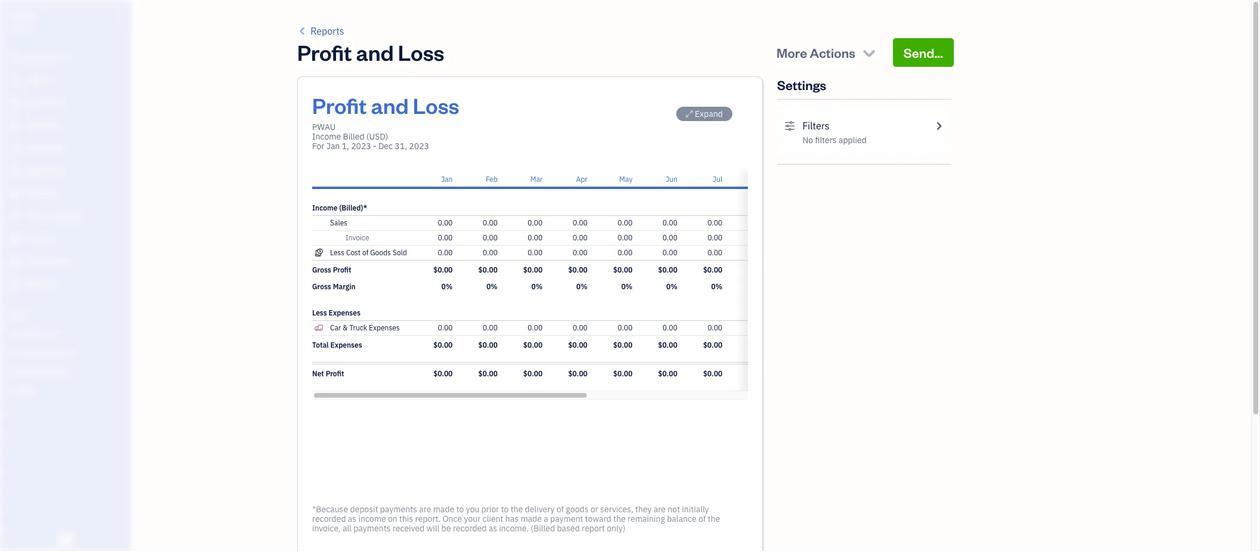 Task type: describe. For each thing, give the bounding box(es) containing it.
on
[[388, 514, 397, 525]]

mar
[[530, 175, 543, 184]]

0 horizontal spatial as
[[348, 514, 356, 525]]

has
[[505, 514, 519, 525]]

2 horizontal spatial of
[[699, 514, 706, 525]]

sales
[[330, 218, 347, 227]]

1 vertical spatial expenses
[[369, 324, 400, 333]]

-
[[373, 141, 376, 152]]

category image
[[312, 218, 325, 228]]

settings image
[[9, 386, 128, 395]]

freshbooks image
[[56, 532, 75, 547]]

profit and loss
[[297, 38, 444, 66]]

1 horizontal spatial made
[[521, 514, 542, 525]]

less expenses
[[312, 309, 361, 318]]

money image
[[8, 233, 22, 245]]

jul
[[713, 175, 722, 184]]

report
[[582, 524, 605, 534]]

team members image
[[9, 328, 128, 338]]

you
[[466, 504, 479, 515]]

remaining
[[628, 514, 665, 525]]

profit inside profit and loss pwau income billed (usd) for jan 1, 2023 - dec 31, 2023
[[312, 91, 367, 119]]

no filters applied
[[803, 135, 867, 146]]

toward
[[585, 514, 611, 525]]

apps image
[[9, 309, 128, 319]]

1 vertical spatial jan
[[441, 175, 453, 184]]

more
[[777, 44, 807, 61]]

no
[[803, 135, 813, 146]]

may
[[619, 175, 633, 184]]

settings
[[777, 76, 826, 93]]

timer image
[[8, 211, 22, 223]]

income
[[358, 514, 386, 525]]

gross margin
[[312, 282, 356, 291]]

received
[[393, 524, 425, 534]]

1 2023 from the left
[[351, 141, 371, 152]]

reports button
[[297, 24, 344, 38]]

expense image
[[8, 165, 22, 177]]

margin
[[333, 282, 356, 291]]

1 horizontal spatial as
[[489, 524, 497, 534]]

2 horizontal spatial the
[[708, 514, 720, 525]]

8 0% from the left
[[756, 282, 767, 291]]

be
[[441, 524, 451, 534]]

1 0% from the left
[[442, 282, 453, 291]]

&
[[343, 324, 348, 333]]

cost
[[346, 248, 361, 257]]

invoice,
[[312, 524, 341, 534]]

net
[[312, 370, 324, 378]]

income (billed)*
[[312, 204, 367, 213]]

feb
[[486, 175, 498, 184]]

aug
[[755, 175, 767, 184]]

truck
[[349, 324, 367, 333]]

less for less expenses
[[312, 309, 327, 318]]

invoice image
[[8, 120, 22, 132]]

expand
[[695, 109, 723, 119]]

1,
[[342, 141, 349, 152]]

income.
[[499, 524, 529, 534]]

2 income from the top
[[312, 204, 337, 213]]

profit and loss pwau income billed (usd) for jan 1, 2023 - dec 31, 2023
[[312, 91, 459, 152]]

total
[[312, 341, 329, 350]]

2 to from the left
[[501, 504, 509, 515]]

net profit
[[312, 370, 344, 378]]

delivery
[[525, 504, 555, 515]]

send… button
[[893, 38, 954, 67]]

more actions
[[777, 44, 855, 61]]

jan inside profit and loss pwau income billed (usd) for jan 1, 2023 - dec 31, 2023
[[326, 141, 340, 152]]

1 vertical spatial payments
[[354, 524, 391, 534]]

4 0% from the left
[[576, 282, 588, 291]]

payment
[[550, 514, 583, 525]]

car
[[330, 324, 341, 333]]

more actions button
[[766, 38, 888, 67]]

reports
[[311, 25, 344, 37]]

loss for profit and loss
[[398, 38, 444, 66]]

will
[[426, 524, 440, 534]]

pwau inside main 'element'
[[10, 11, 37, 23]]

client
[[483, 514, 503, 525]]

gross for gross profit
[[312, 266, 331, 275]]

owner
[[10, 24, 32, 33]]

only)
[[607, 524, 626, 534]]

0 horizontal spatial of
[[362, 248, 369, 257]]

send…
[[904, 44, 943, 61]]

not
[[668, 504, 680, 515]]

based
[[557, 524, 580, 534]]

or
[[591, 504, 598, 515]]

estimate image
[[8, 97, 22, 109]]

prior
[[481, 504, 499, 515]]

project image
[[8, 188, 22, 200]]

chart image
[[8, 256, 22, 268]]

car & truck expenses
[[330, 324, 400, 333]]



Task type: locate. For each thing, give the bounding box(es) containing it.
are up will on the left bottom
[[419, 504, 431, 515]]

as left income
[[348, 514, 356, 525]]

0 horizontal spatial less
[[312, 309, 327, 318]]

expenses up &
[[329, 309, 361, 318]]

0 horizontal spatial pwau
[[10, 11, 37, 23]]

payments
[[380, 504, 417, 515], [354, 524, 391, 534]]

less
[[330, 248, 345, 257], [312, 309, 327, 318]]

$0.00
[[433, 266, 453, 275], [478, 266, 498, 275], [523, 266, 543, 275], [568, 266, 588, 275], [613, 266, 633, 275], [658, 266, 678, 275], [703, 266, 722, 275], [748, 266, 767, 275], [433, 341, 453, 350], [478, 341, 498, 350], [523, 341, 543, 350], [568, 341, 588, 350], [613, 341, 633, 350], [658, 341, 678, 350], [703, 341, 722, 350], [748, 341, 767, 350], [433, 370, 453, 378], [478, 370, 498, 378], [523, 370, 543, 378], [568, 370, 588, 378], [613, 370, 633, 378], [658, 370, 678, 378], [703, 370, 722, 378], [748, 370, 767, 378]]

(billed)*
[[339, 204, 367, 213]]

bank connections image
[[9, 367, 128, 376]]

services,
[[600, 504, 633, 515]]

0 vertical spatial loss
[[398, 38, 444, 66]]

1 vertical spatial pwau
[[312, 122, 336, 133]]

expenses right truck
[[369, 324, 400, 333]]

0 horizontal spatial jan
[[326, 141, 340, 152]]

income up "category" icon
[[312, 204, 337, 213]]

payments up received
[[380, 504, 417, 515]]

balance
[[667, 514, 697, 525]]

2 gross from the top
[[312, 282, 331, 291]]

jan left feb
[[441, 175, 453, 184]]

the
[[511, 504, 523, 515], [613, 514, 626, 525], [708, 514, 720, 525]]

are
[[419, 504, 431, 515], [654, 504, 666, 515]]

settings image
[[784, 119, 795, 133]]

1 vertical spatial less
[[312, 309, 327, 318]]

and
[[356, 38, 394, 66], [371, 91, 409, 119]]

of
[[362, 248, 369, 257], [557, 504, 564, 515], [699, 514, 706, 525]]

loss inside profit and loss pwau income billed (usd) for jan 1, 2023 - dec 31, 2023
[[413, 91, 459, 119]]

pwau inside profit and loss pwau income billed (usd) for jan 1, 2023 - dec 31, 2023
[[312, 122, 336, 133]]

to
[[456, 504, 464, 515], [501, 504, 509, 515]]

sold
[[393, 248, 407, 257]]

income left 1,
[[312, 131, 341, 142]]

to right prior in the bottom left of the page
[[501, 504, 509, 515]]

a
[[544, 514, 548, 525]]

0 vertical spatial and
[[356, 38, 394, 66]]

expand image
[[686, 109, 693, 119]]

filters
[[815, 135, 837, 146]]

3 0% from the left
[[531, 282, 543, 291]]

main element
[[0, 0, 161, 552]]

0 horizontal spatial 2023
[[351, 141, 371, 152]]

2023 left -
[[351, 141, 371, 152]]

of right "balance"
[[699, 514, 706, 525]]

billed
[[343, 131, 364, 142]]

1 vertical spatial and
[[371, 91, 409, 119]]

chevronleft image
[[297, 24, 308, 38]]

*because deposit payments are made to you prior to the delivery of goods or services, they are not initially recorded as income on this report. once your client has made a payment toward the remaining balance of the invoice, all payments received will be recorded as income. (billed based report only)
[[312, 504, 720, 534]]

of left goods
[[557, 504, 564, 515]]

apr
[[576, 175, 588, 184]]

*because
[[312, 504, 348, 515]]

2 0% from the left
[[486, 282, 498, 291]]

profit down reports
[[297, 38, 352, 66]]

payments down deposit
[[354, 524, 391, 534]]

the right "balance"
[[708, 514, 720, 525]]

loss for profit and loss pwau income billed (usd) for jan 1, 2023 - dec 31, 2023
[[413, 91, 459, 119]]

gross profit
[[312, 266, 351, 275]]

client image
[[8, 75, 22, 87]]

0 horizontal spatial recorded
[[312, 514, 346, 525]]

1 horizontal spatial 2023
[[409, 141, 429, 152]]

recorded
[[312, 514, 346, 525], [453, 524, 487, 534]]

1 horizontal spatial of
[[557, 504, 564, 515]]

1 horizontal spatial less
[[330, 248, 345, 257]]

2023 right the 31,
[[409, 141, 429, 152]]

of right cost
[[362, 248, 369, 257]]

report image
[[8, 279, 22, 291]]

and for profit and loss pwau income billed (usd) for jan 1, 2023 - dec 31, 2023
[[371, 91, 409, 119]]

0 horizontal spatial to
[[456, 504, 464, 515]]

1 gross from the top
[[312, 266, 331, 275]]

expand button
[[676, 107, 732, 121]]

made left a
[[521, 514, 542, 525]]

all
[[343, 524, 352, 534]]

31,
[[395, 141, 407, 152]]

1 vertical spatial loss
[[413, 91, 459, 119]]

once
[[443, 514, 462, 525]]

2023
[[351, 141, 371, 152], [409, 141, 429, 152]]

pwau up the owner
[[10, 11, 37, 23]]

profit up billed
[[312, 91, 367, 119]]

to left 'you' at the left bottom of the page
[[456, 504, 464, 515]]

1 horizontal spatial recorded
[[453, 524, 487, 534]]

invoice
[[346, 233, 369, 242]]

deposit
[[350, 504, 378, 515]]

and right 'reports' button
[[356, 38, 394, 66]]

income inside profit and loss pwau income billed (usd) for jan 1, 2023 - dec 31, 2023
[[312, 131, 341, 142]]

are left not
[[654, 504, 666, 515]]

profit
[[297, 38, 352, 66], [312, 91, 367, 119], [333, 266, 351, 275], [326, 370, 344, 378]]

payment image
[[8, 143, 22, 155]]

this
[[399, 514, 413, 525]]

dec
[[378, 141, 393, 152]]

expenses down &
[[330, 341, 362, 350]]

gross up gross margin
[[312, 266, 331, 275]]

less for less cost of goods sold
[[330, 248, 345, 257]]

items and services image
[[9, 347, 128, 357]]

less down gross margin
[[312, 309, 327, 318]]

initially
[[682, 504, 709, 515]]

filters
[[803, 120, 830, 132]]

(billed
[[531, 524, 555, 534]]

(usd)
[[366, 131, 388, 142]]

and up (usd)
[[371, 91, 409, 119]]

7 0% from the left
[[711, 282, 722, 291]]

income
[[312, 131, 341, 142], [312, 204, 337, 213]]

pwau owner
[[10, 11, 37, 33]]

gross down gross profit
[[312, 282, 331, 291]]

goods
[[370, 248, 391, 257]]

2 2023 from the left
[[409, 141, 429, 152]]

expenses for less expenses
[[329, 309, 361, 318]]

0 vertical spatial gross
[[312, 266, 331, 275]]

0 vertical spatial expenses
[[329, 309, 361, 318]]

1 horizontal spatial pwau
[[312, 122, 336, 133]]

5 0% from the left
[[621, 282, 633, 291]]

0 vertical spatial jan
[[326, 141, 340, 152]]

the right toward
[[613, 514, 626, 525]]

1 vertical spatial gross
[[312, 282, 331, 291]]

actions
[[810, 44, 855, 61]]

less left cost
[[330, 248, 345, 257]]

0 horizontal spatial made
[[433, 504, 454, 515]]

they
[[635, 504, 652, 515]]

0 vertical spatial pwau
[[10, 11, 37, 23]]

jan
[[326, 141, 340, 152], [441, 175, 453, 184]]

recorded left deposit
[[312, 514, 346, 525]]

pwau up the for
[[312, 122, 336, 133]]

1 horizontal spatial to
[[501, 504, 509, 515]]

2 are from the left
[[654, 504, 666, 515]]

0 horizontal spatial are
[[419, 504, 431, 515]]

0%
[[442, 282, 453, 291], [486, 282, 498, 291], [531, 282, 543, 291], [576, 282, 588, 291], [621, 282, 633, 291], [666, 282, 678, 291], [711, 282, 722, 291], [756, 282, 767, 291]]

1 horizontal spatial jan
[[441, 175, 453, 184]]

1 vertical spatial income
[[312, 204, 337, 213]]

goods
[[566, 504, 589, 515]]

1 horizontal spatial the
[[613, 514, 626, 525]]

0.00
[[438, 218, 453, 227], [483, 218, 498, 227], [528, 218, 543, 227], [573, 218, 588, 227], [618, 218, 633, 227], [663, 218, 678, 227], [708, 218, 722, 227], [753, 218, 767, 227], [438, 233, 453, 242], [483, 233, 498, 242], [528, 233, 543, 242], [573, 233, 588, 242], [618, 233, 633, 242], [663, 233, 678, 242], [708, 233, 722, 242], [753, 233, 767, 242], [438, 248, 453, 257], [483, 248, 498, 257], [528, 248, 543, 257], [573, 248, 588, 257], [618, 248, 633, 257], [663, 248, 678, 257], [708, 248, 722, 257], [753, 248, 767, 257], [438, 324, 453, 333], [483, 324, 498, 333], [528, 324, 543, 333], [573, 324, 588, 333], [618, 324, 633, 333], [663, 324, 678, 333], [708, 324, 722, 333], [753, 324, 767, 333]]

recorded down 'you' at the left bottom of the page
[[453, 524, 487, 534]]

gross
[[312, 266, 331, 275], [312, 282, 331, 291]]

0 horizontal spatial the
[[511, 504, 523, 515]]

gross for gross margin
[[312, 282, 331, 291]]

0 vertical spatial income
[[312, 131, 341, 142]]

1 income from the top
[[312, 131, 341, 142]]

the up income.
[[511, 504, 523, 515]]

pwau
[[10, 11, 37, 23], [312, 122, 336, 133]]

chevrondown image
[[861, 44, 877, 61]]

0 vertical spatial less
[[330, 248, 345, 257]]

jun
[[666, 175, 678, 184]]

applied
[[839, 135, 867, 146]]

0 vertical spatial payments
[[380, 504, 417, 515]]

made
[[433, 504, 454, 515], [521, 514, 542, 525]]

expenses for total expenses
[[330, 341, 362, 350]]

as down prior in the bottom left of the page
[[489, 524, 497, 534]]

total expenses
[[312, 341, 362, 350]]

1 are from the left
[[419, 504, 431, 515]]

profit right net
[[326, 370, 344, 378]]

chevronright image
[[933, 119, 944, 133]]

jan left 1,
[[326, 141, 340, 152]]

expenses
[[329, 309, 361, 318], [369, 324, 400, 333], [330, 341, 362, 350]]

made up 'be'
[[433, 504, 454, 515]]

1 to from the left
[[456, 504, 464, 515]]

6 0% from the left
[[666, 282, 678, 291]]

profit up margin
[[333, 266, 351, 275]]

for
[[312, 141, 324, 152]]

and inside profit and loss pwau income billed (usd) for jan 1, 2023 - dec 31, 2023
[[371, 91, 409, 119]]

dashboard image
[[8, 52, 22, 64]]

less cost of goods sold
[[330, 248, 407, 257]]

your
[[464, 514, 481, 525]]

report.
[[415, 514, 441, 525]]

2 vertical spatial expenses
[[330, 341, 362, 350]]

and for profit and loss
[[356, 38, 394, 66]]

1 horizontal spatial are
[[654, 504, 666, 515]]



Task type: vqa. For each thing, say whether or not it's contained in the screenshot.


